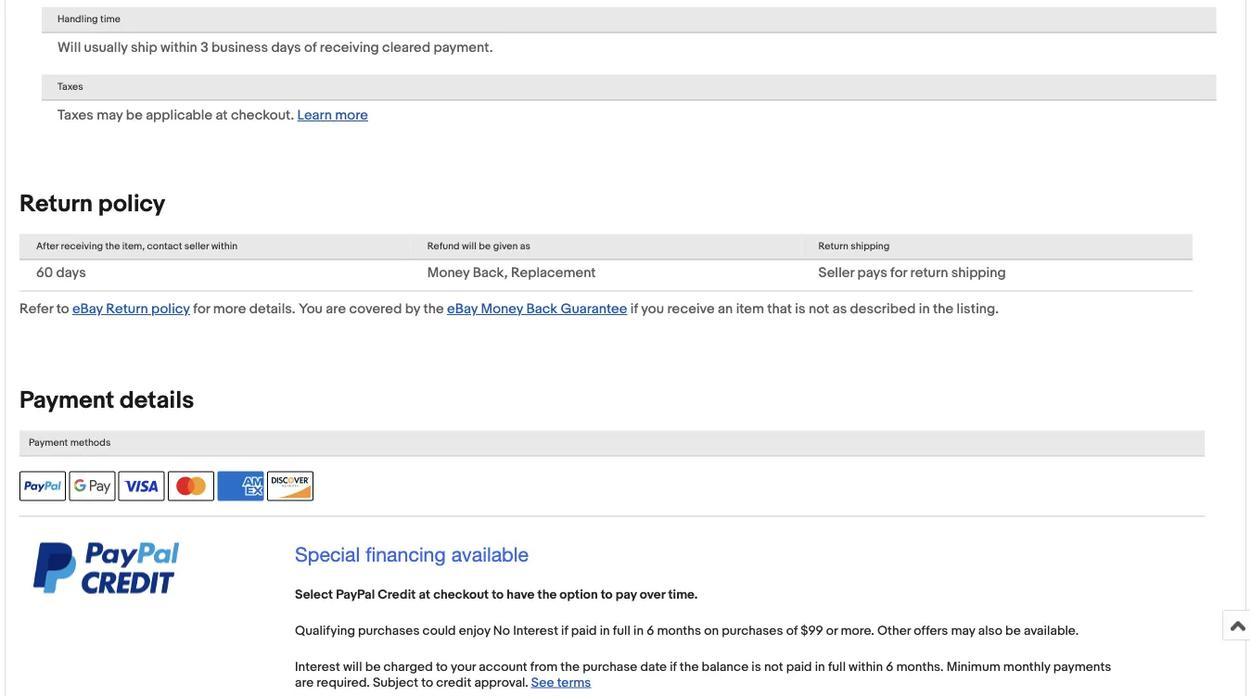 Task type: describe. For each thing, give the bounding box(es) containing it.
balance
[[702, 660, 749, 676]]

payment methods
[[29, 438, 111, 450]]

return
[[910, 265, 948, 282]]

see terms link
[[531, 676, 591, 692]]

0 horizontal spatial may
[[97, 108, 123, 124]]

seller
[[184, 241, 209, 253]]

details
[[120, 387, 194, 416]]

guarantee
[[561, 302, 628, 318]]

checkout.
[[231, 108, 294, 124]]

2 purchases from the left
[[722, 624, 783, 640]]

special
[[295, 544, 360, 567]]

date
[[640, 660, 667, 676]]

back
[[526, 302, 558, 318]]

special financing available
[[295, 544, 529, 567]]

back,
[[473, 265, 508, 282]]

the right have
[[538, 588, 557, 603]]

refer to ebay return policy for more details. you are covered by the ebay money back guarantee if you receive an item that is not as described in the listing.
[[19, 302, 999, 318]]

in down return
[[919, 302, 930, 318]]

you
[[641, 302, 664, 318]]

learn
[[297, 108, 332, 124]]

will for interest
[[343, 660, 362, 676]]

required.
[[317, 676, 370, 692]]

see terms
[[531, 676, 591, 692]]

1 horizontal spatial more
[[335, 108, 368, 124]]

financing
[[366, 544, 446, 567]]

0 vertical spatial for
[[891, 265, 907, 282]]

full inside interest will be charged to your account from the purchase date if the balance is not paid in full within 6 months. minimum monthly payments are required. subject to credit approval.
[[828, 660, 846, 676]]

pay
[[616, 588, 637, 603]]

learn more link
[[297, 108, 368, 124]]

0 vertical spatial at
[[216, 108, 228, 124]]

money back, replacement
[[427, 265, 596, 282]]

qualifying
[[295, 624, 355, 640]]

months
[[657, 624, 701, 640]]

charged
[[384, 660, 433, 676]]

purchase
[[583, 660, 638, 676]]

2 ebay from the left
[[447, 302, 478, 318]]

also
[[978, 624, 1003, 640]]

60
[[36, 265, 53, 282]]

be for refund will be given as
[[479, 241, 491, 253]]

$99
[[801, 624, 823, 640]]

time.
[[668, 588, 698, 603]]

see
[[531, 676, 554, 692]]

1 horizontal spatial if
[[631, 302, 638, 318]]

1 vertical spatial for
[[193, 302, 210, 318]]

payments
[[1053, 660, 1112, 676]]

the left listing.
[[933, 302, 954, 318]]

in inside interest will be charged to your account from the purchase date if the balance is not paid in full within 6 months. minimum monthly payments are required. subject to credit approval.
[[815, 660, 825, 676]]

item
[[736, 302, 764, 318]]

have
[[507, 588, 535, 603]]

could
[[423, 624, 456, 640]]

0 horizontal spatial full
[[613, 624, 631, 640]]

you
[[299, 302, 323, 318]]

the left item, at the left of the page
[[105, 241, 120, 253]]

1 horizontal spatial is
[[795, 302, 806, 318]]

seller pays for return shipping
[[819, 265, 1006, 282]]

google pay image
[[69, 472, 115, 502]]

over
[[640, 588, 665, 603]]

will usually ship within 3 business days of receiving cleared payment.
[[58, 40, 493, 57]]

listing.
[[957, 302, 999, 318]]

master card image
[[168, 472, 214, 502]]

ebay return policy link
[[72, 302, 190, 318]]

paypal
[[336, 588, 375, 603]]

that
[[767, 302, 792, 318]]

60 days
[[36, 265, 86, 282]]

contact
[[147, 241, 182, 253]]

refer
[[19, 302, 53, 318]]

handling
[[58, 14, 98, 26]]

return shipping
[[819, 241, 890, 253]]

taxes may be applicable at checkout. learn more
[[58, 108, 368, 124]]

return policy
[[19, 191, 166, 219]]

from
[[530, 660, 558, 676]]

ship
[[131, 40, 157, 57]]

monthly
[[1004, 660, 1051, 676]]

available.
[[1024, 624, 1079, 640]]

after receiving the item, contact seller within
[[36, 241, 238, 253]]

not inside interest will be charged to your account from the purchase date if the balance is not paid in full within 6 months. minimum monthly payments are required. subject to credit approval.
[[764, 660, 784, 676]]

0 vertical spatial not
[[809, 302, 830, 318]]

or
[[826, 624, 838, 640]]

described
[[850, 302, 916, 318]]

to left 'credit'
[[421, 676, 433, 692]]

details.
[[249, 302, 295, 318]]

replacement
[[511, 265, 596, 282]]

0 vertical spatial policy
[[98, 191, 166, 219]]

1 horizontal spatial may
[[951, 624, 976, 640]]

item,
[[122, 241, 145, 253]]

be right also
[[1006, 624, 1021, 640]]

0 horizontal spatial shipping
[[851, 241, 890, 253]]

account
[[479, 660, 527, 676]]

credit
[[436, 676, 471, 692]]

checkout
[[433, 588, 489, 603]]

handling time
[[58, 14, 121, 26]]

cleared
[[382, 40, 431, 57]]

0 horizontal spatial receiving
[[61, 241, 103, 253]]

taxes for taxes
[[58, 82, 83, 94]]

pays
[[858, 265, 888, 282]]

1 horizontal spatial of
[[786, 624, 798, 640]]

0 vertical spatial money
[[427, 265, 470, 282]]

interest will be charged to your account from the purchase date if the balance is not paid in full within 6 months. minimum monthly payments are required. subject to credit approval.
[[295, 660, 1112, 692]]

1 horizontal spatial at
[[419, 588, 430, 603]]

methods
[[70, 438, 111, 450]]

subject
[[373, 676, 418, 692]]

if inside interest will be charged to your account from the purchase date if the balance is not paid in full within 6 months. minimum monthly payments are required. subject to credit approval.
[[670, 660, 677, 676]]

on
[[704, 624, 719, 640]]

1 ebay from the left
[[72, 302, 103, 318]]

to left have
[[492, 588, 504, 603]]



Task type: locate. For each thing, give the bounding box(es) containing it.
available
[[451, 544, 529, 567]]

payment for payment details
[[19, 387, 114, 416]]

1 vertical spatial of
[[786, 624, 798, 640]]

may
[[97, 108, 123, 124], [951, 624, 976, 640]]

0 horizontal spatial is
[[752, 660, 761, 676]]

american express image
[[217, 472, 264, 502]]

1 vertical spatial will
[[343, 660, 362, 676]]

the right by
[[423, 302, 444, 318]]

1 purchases from the left
[[358, 624, 420, 640]]

to left your
[[436, 660, 448, 676]]

3
[[201, 40, 208, 57]]

refund will be given as
[[427, 241, 531, 253]]

at
[[216, 108, 228, 124], [419, 588, 430, 603]]

seller
[[819, 265, 854, 282]]

0 vertical spatial payment
[[19, 387, 114, 416]]

are inside interest will be charged to your account from the purchase date if the balance is not paid in full within 6 months. minimum monthly payments are required. subject to credit approval.
[[295, 676, 314, 692]]

will right refund
[[462, 241, 477, 253]]

within inside interest will be charged to your account from the purchase date if the balance is not paid in full within 6 months. minimum monthly payments are required. subject to credit approval.
[[849, 660, 883, 676]]

in up purchase
[[600, 624, 610, 640]]

ebay money back guarantee link
[[447, 302, 628, 318]]

if
[[631, 302, 638, 318], [561, 624, 568, 640], [670, 660, 677, 676]]

ebay
[[72, 302, 103, 318], [447, 302, 478, 318]]

0 vertical spatial is
[[795, 302, 806, 318]]

purchases down credit
[[358, 624, 420, 640]]

money down money back, replacement
[[481, 302, 523, 318]]

if left the you
[[631, 302, 638, 318]]

within right seller
[[211, 241, 238, 253]]

time
[[100, 14, 121, 26]]

within
[[160, 40, 197, 57], [211, 241, 238, 253], [849, 660, 883, 676]]

1 horizontal spatial interest
[[513, 624, 558, 640]]

be inside interest will be charged to your account from the purchase date if the balance is not paid in full within 6 months. minimum monthly payments are required. subject to credit approval.
[[365, 660, 381, 676]]

1 vertical spatial money
[[481, 302, 523, 318]]

at left checkout. on the top left of page
[[216, 108, 228, 124]]

2 vertical spatial if
[[670, 660, 677, 676]]

0 horizontal spatial money
[[427, 265, 470, 282]]

1 vertical spatial may
[[951, 624, 976, 640]]

business
[[212, 40, 268, 57]]

days right business
[[271, 40, 301, 57]]

by
[[405, 302, 420, 318]]

of up the learn
[[304, 40, 317, 57]]

0 horizontal spatial within
[[160, 40, 197, 57]]

be for interest will be charged to your account from the purchase date if the balance is not paid in full within 6 months. minimum monthly payments are required. subject to credit approval.
[[365, 660, 381, 676]]

select
[[295, 588, 333, 603]]

not right that
[[809, 302, 830, 318]]

full down or
[[828, 660, 846, 676]]

6 inside interest will be charged to your account from the purchase date if the balance is not paid in full within 6 months. minimum monthly payments are required. subject to credit approval.
[[886, 660, 894, 676]]

as down the seller
[[833, 302, 847, 318]]

0 horizontal spatial purchases
[[358, 624, 420, 640]]

at right credit
[[419, 588, 430, 603]]

not
[[809, 302, 830, 318], [764, 660, 784, 676]]

approval.
[[474, 676, 528, 692]]

qualifying purchases could enjoy no interest if paid in full in 6 months on purchases of $99 or more. other offers may also be available.
[[295, 624, 1079, 640]]

2 horizontal spatial if
[[670, 660, 677, 676]]

1 horizontal spatial days
[[271, 40, 301, 57]]

1 vertical spatial as
[[833, 302, 847, 318]]

0 horizontal spatial are
[[295, 676, 314, 692]]

6 left months.
[[886, 660, 894, 676]]

return
[[19, 191, 93, 219], [819, 241, 849, 253], [106, 302, 148, 318]]

1 taxes from the top
[[58, 82, 83, 94]]

payment.
[[434, 40, 493, 57]]

1 vertical spatial more
[[213, 302, 246, 318]]

interest right the no
[[513, 624, 558, 640]]

2 vertical spatial return
[[106, 302, 148, 318]]

receiving left cleared
[[320, 40, 379, 57]]

covered
[[349, 302, 402, 318]]

1 vertical spatial if
[[561, 624, 568, 640]]

paid down '$99'
[[786, 660, 812, 676]]

after
[[36, 241, 58, 253]]

0 horizontal spatial of
[[304, 40, 317, 57]]

2 taxes from the top
[[58, 108, 94, 124]]

for down seller
[[193, 302, 210, 318]]

of left '$99'
[[786, 624, 798, 640]]

0 vertical spatial more
[[335, 108, 368, 124]]

1 horizontal spatial purchases
[[722, 624, 783, 640]]

0 horizontal spatial 6
[[647, 624, 654, 640]]

is inside interest will be charged to your account from the purchase date if the balance is not paid in full within 6 months. minimum monthly payments are required. subject to credit approval.
[[752, 660, 761, 676]]

to left pay
[[601, 588, 613, 603]]

an
[[718, 302, 733, 318]]

2 horizontal spatial within
[[849, 660, 883, 676]]

interest down qualifying
[[295, 660, 340, 676]]

1 vertical spatial return
[[819, 241, 849, 253]]

1 horizontal spatial shipping
[[951, 265, 1006, 282]]

1 vertical spatial full
[[828, 660, 846, 676]]

0 vertical spatial are
[[326, 302, 346, 318]]

1 vertical spatial interest
[[295, 660, 340, 676]]

1 vertical spatial within
[[211, 241, 238, 253]]

refund
[[427, 241, 460, 253]]

months.
[[897, 660, 944, 676]]

0 vertical spatial shipping
[[851, 241, 890, 253]]

1 horizontal spatial within
[[211, 241, 238, 253]]

1 vertical spatial is
[[752, 660, 761, 676]]

more
[[335, 108, 368, 124], [213, 302, 246, 318]]

for right pays
[[891, 265, 907, 282]]

if right date
[[670, 660, 677, 676]]

applicable
[[146, 108, 212, 124]]

paypal image
[[19, 472, 66, 502]]

will
[[58, 40, 81, 57]]

0 horizontal spatial if
[[561, 624, 568, 640]]

0 vertical spatial if
[[631, 302, 638, 318]]

1 horizontal spatial will
[[462, 241, 477, 253]]

paid inside interest will be charged to your account from the purchase date if the balance is not paid in full within 6 months. minimum monthly payments are required. subject to credit approval.
[[786, 660, 812, 676]]

0 vertical spatial will
[[462, 241, 477, 253]]

will down qualifying
[[343, 660, 362, 676]]

option
[[560, 588, 598, 603]]

within down more.
[[849, 660, 883, 676]]

is right balance
[[752, 660, 761, 676]]

receiving
[[320, 40, 379, 57], [61, 241, 103, 253]]

terms
[[557, 676, 591, 692]]

receive
[[667, 302, 715, 318]]

be for taxes may be applicable at checkout. learn more
[[126, 108, 143, 124]]

will for refund
[[462, 241, 477, 253]]

your
[[451, 660, 476, 676]]

0 vertical spatial taxes
[[58, 82, 83, 94]]

ebay down back,
[[447, 302, 478, 318]]

6 left months
[[647, 624, 654, 640]]

the
[[105, 241, 120, 253], [423, 302, 444, 318], [933, 302, 954, 318], [538, 588, 557, 603], [561, 660, 580, 676], [680, 660, 699, 676]]

receiving up 60 days
[[61, 241, 103, 253]]

within left 3
[[160, 40, 197, 57]]

2 horizontal spatial return
[[819, 241, 849, 253]]

1 horizontal spatial full
[[828, 660, 846, 676]]

0 horizontal spatial more
[[213, 302, 246, 318]]

1 vertical spatial 6
[[886, 660, 894, 676]]

if down option
[[561, 624, 568, 640]]

1 horizontal spatial money
[[481, 302, 523, 318]]

1 vertical spatial are
[[295, 676, 314, 692]]

be left given
[[479, 241, 491, 253]]

0 horizontal spatial as
[[520, 241, 531, 253]]

the right from
[[561, 660, 580, 676]]

taxes for taxes may be applicable at checkout. learn more
[[58, 108, 94, 124]]

days right 60
[[56, 265, 86, 282]]

1 horizontal spatial 6
[[886, 660, 894, 676]]

paid
[[571, 624, 597, 640], [786, 660, 812, 676]]

0 vertical spatial full
[[613, 624, 631, 640]]

more.
[[841, 624, 875, 640]]

0 horizontal spatial interest
[[295, 660, 340, 676]]

policy down the contact in the top left of the page
[[151, 302, 190, 318]]

1 vertical spatial receiving
[[61, 241, 103, 253]]

visa image
[[118, 472, 165, 502]]

is right that
[[795, 302, 806, 318]]

no
[[493, 624, 510, 640]]

0 horizontal spatial paid
[[571, 624, 597, 640]]

1 vertical spatial payment
[[29, 438, 68, 450]]

offers
[[914, 624, 948, 640]]

shipping up pays
[[851, 241, 890, 253]]

0 vertical spatial may
[[97, 108, 123, 124]]

to right refer
[[56, 302, 69, 318]]

be left the "charged"
[[365, 660, 381, 676]]

be left applicable at the left top of the page
[[126, 108, 143, 124]]

days
[[271, 40, 301, 57], [56, 265, 86, 282]]

credit
[[378, 588, 416, 603]]

not right balance
[[764, 660, 784, 676]]

1 vertical spatial paid
[[786, 660, 812, 676]]

1 horizontal spatial not
[[809, 302, 830, 318]]

money down refund
[[427, 265, 470, 282]]

0 horizontal spatial ebay
[[72, 302, 103, 318]]

0 horizontal spatial not
[[764, 660, 784, 676]]

1 horizontal spatial paid
[[786, 660, 812, 676]]

purchases right on
[[722, 624, 783, 640]]

1 vertical spatial not
[[764, 660, 784, 676]]

1 vertical spatial taxes
[[58, 108, 94, 124]]

usually
[[84, 40, 128, 57]]

payment details
[[19, 387, 194, 416]]

may down usually
[[97, 108, 123, 124]]

1 horizontal spatial ebay
[[447, 302, 478, 318]]

return for return policy
[[19, 191, 93, 219]]

1 vertical spatial policy
[[151, 302, 190, 318]]

money
[[427, 265, 470, 282], [481, 302, 523, 318]]

0 horizontal spatial days
[[56, 265, 86, 282]]

0 vertical spatial 6
[[647, 624, 654, 640]]

1 vertical spatial shipping
[[951, 265, 1006, 282]]

taxes
[[58, 82, 83, 94], [58, 108, 94, 124]]

0 horizontal spatial at
[[216, 108, 228, 124]]

1 horizontal spatial for
[[891, 265, 907, 282]]

in down '$99'
[[815, 660, 825, 676]]

paid down option
[[571, 624, 597, 640]]

1 vertical spatial days
[[56, 265, 86, 282]]

1 horizontal spatial as
[[833, 302, 847, 318]]

shipping up listing.
[[951, 265, 1006, 282]]

2 vertical spatial within
[[849, 660, 883, 676]]

are left 'required.'
[[295, 676, 314, 692]]

0 horizontal spatial will
[[343, 660, 362, 676]]

enjoy
[[459, 624, 490, 640]]

payment for payment methods
[[29, 438, 68, 450]]

payment left methods
[[29, 438, 68, 450]]

return up the after
[[19, 191, 93, 219]]

interest inside interest will be charged to your account from the purchase date if the balance is not paid in full within 6 months. minimum monthly payments are required. subject to credit approval.
[[295, 660, 340, 676]]

1 horizontal spatial receiving
[[320, 40, 379, 57]]

policy up item, at the left of the page
[[98, 191, 166, 219]]

payment up payment methods on the bottom
[[19, 387, 114, 416]]

interest
[[513, 624, 558, 640], [295, 660, 340, 676]]

in down pay
[[634, 624, 644, 640]]

is
[[795, 302, 806, 318], [752, 660, 761, 676]]

other
[[877, 624, 911, 640]]

0 horizontal spatial return
[[19, 191, 93, 219]]

6
[[647, 624, 654, 640], [886, 660, 894, 676]]

more left details.
[[213, 302, 246, 318]]

0 vertical spatial of
[[304, 40, 317, 57]]

1 horizontal spatial are
[[326, 302, 346, 318]]

0 horizontal spatial for
[[193, 302, 210, 318]]

are
[[326, 302, 346, 318], [295, 676, 314, 692]]

the right date
[[680, 660, 699, 676]]

1 horizontal spatial return
[[106, 302, 148, 318]]

given
[[493, 241, 518, 253]]

0 vertical spatial days
[[271, 40, 301, 57]]

ebay down 60 days
[[72, 302, 103, 318]]

more right the learn
[[335, 108, 368, 124]]

0 vertical spatial interest
[[513, 624, 558, 640]]

0 vertical spatial within
[[160, 40, 197, 57]]

minimum
[[947, 660, 1001, 676]]

0 vertical spatial as
[[520, 241, 531, 253]]

full down pay
[[613, 624, 631, 640]]

0 vertical spatial return
[[19, 191, 93, 219]]

discover image
[[267, 472, 313, 502]]

are right you on the left top
[[326, 302, 346, 318]]

full
[[613, 624, 631, 640], [828, 660, 846, 676]]

as right given
[[520, 241, 531, 253]]

return up the seller
[[819, 241, 849, 253]]

select paypal credit at checkout to have the option to pay over time.
[[295, 588, 698, 603]]

return down item, at the left of the page
[[106, 302, 148, 318]]

return for return shipping
[[819, 241, 849, 253]]

will inside interest will be charged to your account from the purchase date if the balance is not paid in full within 6 months. minimum monthly payments are required. subject to credit approval.
[[343, 660, 362, 676]]

0 vertical spatial paid
[[571, 624, 597, 640]]

1 vertical spatial at
[[419, 588, 430, 603]]

may left also
[[951, 624, 976, 640]]

0 vertical spatial receiving
[[320, 40, 379, 57]]

shipping
[[851, 241, 890, 253], [951, 265, 1006, 282]]



Task type: vqa. For each thing, say whether or not it's contained in the screenshot.
right Are
yes



